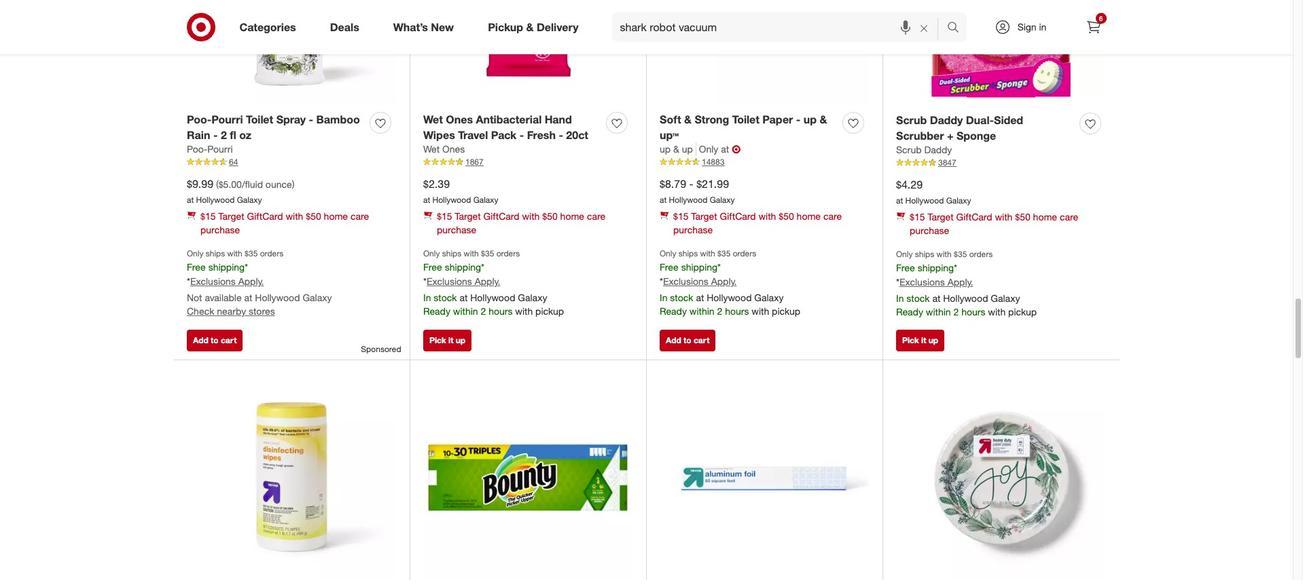 Task type: vqa. For each thing, say whether or not it's contained in the screenshot.
Clinic link
no



Task type: locate. For each thing, give the bounding box(es) containing it.
& inside 'up & up only at ¬'
[[673, 144, 679, 155]]

$15 target giftcard with $50 home care purchase down 3847 link
[[910, 211, 1078, 237]]

What can we help you find? suggestions appear below search field
[[612, 12, 950, 42]]

home for wet ones antibacterial hand wipes travel pack - fresh - 20ct
[[560, 211, 584, 222]]

2 horizontal spatial in
[[896, 293, 904, 304]]

1 poo- from the top
[[187, 113, 212, 126]]

it
[[448, 335, 453, 346], [921, 335, 926, 346]]

$15 target giftcard with $50 home care purchase down $21.99
[[673, 211, 842, 236]]

purchase for $2.39
[[437, 224, 476, 236]]

pick it up for $2.39
[[429, 335, 466, 346]]

home
[[324, 211, 348, 222], [560, 211, 584, 222], [797, 211, 821, 222], [1033, 211, 1057, 223]]

$15
[[200, 211, 216, 222], [437, 211, 452, 222], [673, 211, 689, 222], [910, 211, 925, 223]]

1 horizontal spatial pick
[[902, 335, 919, 346]]

$35
[[245, 249, 258, 259], [481, 249, 494, 259], [718, 249, 731, 259], [954, 249, 967, 260]]

exclusions inside free shipping * * exclusions apply. not available at hollywood galaxy check nearby stores
[[190, 276, 236, 288]]

1 add from the left
[[193, 335, 208, 346]]

0 horizontal spatial within
[[453, 306, 478, 317]]

hours
[[489, 306, 513, 317], [725, 306, 749, 317], [962, 307, 985, 318]]

at inside free shipping * * exclusions apply. not available at hollywood galaxy check nearby stores
[[244, 292, 252, 304]]

it for $2.39
[[448, 335, 453, 346]]

giftcard down $2.39 at hollywood galaxy
[[483, 211, 519, 222]]

1 horizontal spatial hours
[[725, 306, 749, 317]]

0 horizontal spatial pick it up
[[429, 335, 466, 346]]

1 horizontal spatial in
[[660, 292, 667, 304]]

1 horizontal spatial toilet
[[732, 113, 760, 126]]

daddy inside the scrub daddy dual-sided scrubber + sponge
[[930, 113, 963, 127]]

0 vertical spatial daddy
[[930, 113, 963, 127]]

2 horizontal spatial pickup
[[1008, 307, 1037, 318]]

only inside 'up & up only at ¬'
[[699, 144, 718, 155]]

$21.99
[[697, 177, 729, 191]]

scrub inside scrub daddy link
[[896, 144, 922, 156]]

1 pick it up from the left
[[429, 335, 466, 346]]

free
[[187, 262, 206, 273], [423, 262, 442, 273], [660, 262, 679, 273], [896, 262, 915, 274]]

1 horizontal spatial pickup
[[772, 306, 800, 317]]

2 to from the left
[[684, 335, 691, 346]]

1 cart from the left
[[221, 335, 237, 346]]

$50 for poo-pourri toilet spray - bamboo rain - 2 fl oz
[[306, 211, 321, 222]]

stock for $2.39
[[434, 292, 457, 304]]

$50 for soft & strong toilet paper - up & up™
[[779, 211, 794, 222]]

$15 down $8.79 - $21.99 at hollywood galaxy
[[673, 211, 689, 222]]

3847
[[938, 158, 956, 168]]

orders for $8.79
[[733, 249, 756, 259]]

cart
[[221, 335, 237, 346], [694, 335, 710, 346]]

scrub for scrub daddy
[[896, 144, 922, 156]]

0 horizontal spatial pick it up button
[[423, 330, 472, 352]]

$15 down $2.39 at hollywood galaxy
[[437, 211, 452, 222]]

$2.39
[[423, 177, 450, 191]]

0 horizontal spatial pickup
[[535, 306, 564, 317]]

sponge
[[957, 129, 996, 142]]

daddy up 3847 at the top
[[924, 144, 952, 156]]

64 link
[[187, 157, 396, 168]]

scrub up the scrubber on the top right of page
[[896, 113, 927, 127]]

wet down wipes
[[423, 144, 440, 155]]

add to cart button for $9.99
[[187, 330, 243, 352]]

$15 target giftcard with $50 home care purchase for $8.79
[[673, 211, 842, 236]]

1 wet from the top
[[423, 113, 443, 126]]

$35 for $4.29
[[954, 249, 967, 260]]

bounty select-a-size paper towels image
[[423, 374, 633, 581], [423, 374, 633, 581]]

1 vertical spatial pourri
[[207, 144, 233, 155]]

1 vertical spatial scrub
[[896, 144, 922, 156]]

ones inside wet ones antibacterial hand wipes travel pack - fresh - 20ct
[[446, 113, 473, 126]]

wet
[[423, 113, 443, 126], [423, 144, 440, 155]]

0 horizontal spatial hours
[[489, 306, 513, 317]]

cart for $21.99
[[694, 335, 710, 346]]

$2.39 at hollywood galaxy
[[423, 177, 498, 205]]

2 add to cart from the left
[[666, 335, 710, 346]]

add to cart
[[193, 335, 237, 346], [666, 335, 710, 346]]

poo- down 'rain'
[[187, 144, 207, 155]]

2 add to cart button from the left
[[660, 330, 716, 352]]

1 toilet from the left
[[246, 113, 273, 126]]

& right pickup at top left
[[526, 20, 534, 34]]

0 horizontal spatial add to cart button
[[187, 330, 243, 352]]

purchase up only ships with $35 orders
[[200, 224, 240, 236]]

purchase down $2.39 at hollywood galaxy
[[437, 224, 476, 236]]

exclusions apply. button for $4.29
[[900, 276, 973, 290]]

64
[[229, 157, 238, 167]]

free for $4.29
[[896, 262, 915, 274]]

ready
[[423, 306, 450, 317], [660, 306, 687, 317], [896, 307, 923, 318]]

2
[[221, 128, 227, 142], [481, 306, 486, 317], [717, 306, 722, 317], [954, 307, 959, 318]]

poo- for poo-pourri toilet spray - bamboo rain - 2 fl oz
[[187, 113, 212, 126]]

$4.29 at hollywood galaxy
[[896, 178, 971, 206]]

1 horizontal spatial add to cart
[[666, 335, 710, 346]]

to for $8.79
[[684, 335, 691, 346]]

target for $9.99
[[218, 211, 244, 222]]

sign
[[1018, 21, 1037, 33]]

cart for $5.00
[[221, 335, 237, 346]]

1 horizontal spatial pick it up button
[[896, 330, 945, 352]]

ships
[[206, 249, 225, 259], [442, 249, 462, 259], [679, 249, 698, 259], [915, 249, 934, 260]]

standard aluminum foil - 85 sq ft - up & up™ image
[[660, 374, 869, 581], [660, 374, 869, 581]]

pick for $4.29
[[902, 335, 919, 346]]

pourri inside poo-pourri toilet spray - bamboo rain - 2 fl oz
[[211, 113, 243, 126]]

2 scrub from the top
[[896, 144, 922, 156]]

ships down $8.79 - $21.99 at hollywood galaxy
[[679, 249, 698, 259]]

daddy for scrub daddy dual-sided scrubber + sponge
[[930, 113, 963, 127]]

$35 for $8.79
[[718, 249, 731, 259]]

lemon scent disinfecting wipes - 75ct - up & up™ image
[[187, 374, 396, 581], [187, 374, 396, 581]]

within for $4.29
[[926, 307, 951, 318]]

$15 target giftcard with $50 home care purchase down 'ounce'
[[200, 211, 369, 236]]

1 vertical spatial ones
[[442, 144, 465, 155]]

purchase down $8.79 - $21.99 at hollywood galaxy
[[673, 224, 713, 236]]

giftcard for $9.99
[[247, 211, 283, 222]]

$15 for $9.99
[[200, 211, 216, 222]]

2 horizontal spatial within
[[926, 307, 951, 318]]

1 to from the left
[[211, 335, 219, 346]]

holiday disposable dinnerware plate 8.5" - joy - 40ct - up & up™ image
[[896, 374, 1106, 581], [896, 374, 1106, 581]]

+
[[947, 129, 954, 142]]

stores
[[249, 306, 275, 317]]

0 horizontal spatial to
[[211, 335, 219, 346]]

0 horizontal spatial it
[[448, 335, 453, 346]]

ready for $4.29
[[896, 307, 923, 318]]

/fluid
[[242, 178, 263, 190]]

-
[[309, 113, 313, 126], [796, 113, 801, 126], [213, 128, 218, 142], [520, 128, 524, 142], [559, 128, 563, 142], [689, 177, 694, 191]]

ones up travel
[[446, 113, 473, 126]]

pick it up for $4.29
[[902, 335, 938, 346]]

daddy
[[930, 113, 963, 127], [924, 144, 952, 156]]

soft & strong toilet paper - up & up™ image
[[660, 0, 869, 104], [660, 0, 869, 104]]

1 vertical spatial wet
[[423, 144, 440, 155]]

within for $2.39
[[453, 306, 478, 317]]

within for $8.79
[[689, 306, 714, 317]]

*
[[245, 262, 248, 273], [481, 262, 484, 273], [718, 262, 721, 273], [954, 262, 957, 274], [187, 276, 190, 288], [423, 276, 427, 288], [660, 276, 663, 288], [896, 277, 900, 288]]

$15 down $9.99
[[200, 211, 216, 222]]

2 it from the left
[[921, 335, 926, 346]]

sign in
[[1018, 21, 1047, 33]]

free inside free shipping * * exclusions apply. not available at hollywood galaxy check nearby stores
[[187, 262, 206, 273]]

giftcard
[[247, 211, 283, 222], [483, 211, 519, 222], [720, 211, 756, 222], [956, 211, 992, 223]]

toilet up ¬
[[732, 113, 760, 126]]

ready for $2.39
[[423, 306, 450, 317]]

categories link
[[228, 12, 313, 42]]

0 horizontal spatial cart
[[221, 335, 237, 346]]

purchase down $4.29 at hollywood galaxy
[[910, 225, 949, 237]]

only ships with $35 orders
[[187, 249, 284, 259]]

2 horizontal spatial hours
[[962, 307, 985, 318]]

toilet inside the soft & strong toilet paper - up & up™
[[732, 113, 760, 126]]

wet ones antibacterial hand wipes travel pack - fresh - 20ct image
[[423, 0, 633, 104], [423, 0, 633, 104]]

2 pick it up button from the left
[[896, 330, 945, 352]]

pick
[[429, 335, 446, 346], [902, 335, 919, 346]]

- right paper
[[796, 113, 801, 126]]

poo-pourri toilet spray - bamboo rain - 2 fl oz image
[[187, 0, 396, 104], [187, 0, 396, 104]]

1 pick it up button from the left
[[423, 330, 472, 352]]

only for wet ones antibacterial hand wipes travel pack - fresh - 20ct
[[423, 249, 440, 259]]

& right paper
[[820, 113, 827, 126]]

pick for $2.39
[[429, 335, 446, 346]]

spray
[[276, 113, 306, 126]]

$15 for $2.39
[[437, 211, 452, 222]]

target down $4.29 at hollywood galaxy
[[928, 211, 954, 223]]

with
[[286, 211, 303, 222], [522, 211, 540, 222], [759, 211, 776, 222], [995, 211, 1013, 223], [227, 249, 242, 259], [464, 249, 479, 259], [700, 249, 715, 259], [937, 249, 952, 260], [515, 306, 533, 317], [752, 306, 769, 317], [988, 307, 1006, 318]]

1 add to cart from the left
[[193, 335, 237, 346]]

pack
[[491, 128, 517, 142]]

2 wet from the top
[[423, 144, 440, 155]]

hollywood
[[196, 195, 235, 205], [432, 195, 471, 205], [669, 195, 708, 205], [905, 196, 944, 206], [255, 292, 300, 304], [470, 292, 515, 304], [707, 292, 752, 304], [943, 293, 988, 304]]

2 pick it up from the left
[[902, 335, 938, 346]]

shipping for $8.79 - $21.99
[[681, 262, 718, 273]]

pourri
[[211, 113, 243, 126], [207, 144, 233, 155]]

ships up available
[[206, 249, 225, 259]]

giftcard down $4.29 at hollywood galaxy
[[956, 211, 992, 223]]

exclusions apply. button
[[190, 275, 264, 289], [427, 275, 500, 289], [663, 275, 737, 289], [900, 276, 973, 290]]

scrubber
[[896, 129, 944, 142]]

apply. inside free shipping * * exclusions apply. not available at hollywood galaxy check nearby stores
[[238, 276, 264, 288]]

0 horizontal spatial only ships with $35 orders free shipping * * exclusions apply. in stock at  hollywood galaxy ready within 2 hours with pickup
[[423, 249, 564, 317]]

1 horizontal spatial stock
[[670, 292, 693, 304]]

- inside the soft & strong toilet paper - up & up™
[[796, 113, 801, 126]]

care for $2.39
[[587, 211, 606, 222]]

ships down $2.39 at hollywood galaxy
[[442, 249, 462, 259]]

$50 down 1867 link
[[542, 211, 558, 222]]

0 horizontal spatial toilet
[[246, 113, 273, 126]]

scrub down the scrubber on the top right of page
[[896, 144, 922, 156]]

0 horizontal spatial ready
[[423, 306, 450, 317]]

add to cart button for $8.79
[[660, 330, 716, 352]]

daddy up +
[[930, 113, 963, 127]]

wet up wipes
[[423, 113, 443, 126]]

2 toilet from the left
[[732, 113, 760, 126]]

0 horizontal spatial in
[[423, 292, 431, 304]]

at
[[721, 144, 729, 155], [187, 195, 194, 205], [423, 195, 430, 205], [660, 195, 667, 205], [896, 196, 903, 206], [244, 292, 252, 304], [460, 292, 468, 304], [696, 292, 704, 304], [932, 293, 941, 304]]

pourri for poo-pourri toilet spray - bamboo rain - 2 fl oz
[[211, 113, 243, 126]]

pick it up
[[429, 335, 466, 346], [902, 335, 938, 346]]

$50 down the 14883 link at the right of the page
[[779, 211, 794, 222]]

1 pick from the left
[[429, 335, 446, 346]]

target for $8.79
[[691, 211, 717, 222]]

target down $2.39 at hollywood galaxy
[[455, 211, 481, 222]]

up
[[804, 113, 817, 126], [660, 144, 671, 155], [682, 144, 693, 155], [456, 335, 466, 346], [929, 335, 938, 346]]

pourri up 64
[[207, 144, 233, 155]]

ounce
[[266, 178, 292, 190]]

at inside $8.79 - $21.99 at hollywood galaxy
[[660, 195, 667, 205]]

orders for $4.29
[[969, 249, 993, 260]]

1 it from the left
[[448, 335, 453, 346]]

care for $8.79 - $21.99
[[823, 211, 842, 222]]

purchase
[[200, 224, 240, 236], [437, 224, 476, 236], [673, 224, 713, 236], [910, 225, 949, 237]]

only ships with $35 orders free shipping * * exclusions apply. in stock at  hollywood galaxy ready within 2 hours with pickup
[[423, 249, 564, 317], [660, 249, 800, 317], [896, 249, 1037, 318]]

exclusions
[[190, 276, 236, 288], [427, 276, 472, 288], [663, 276, 709, 288], [900, 277, 945, 288]]

poo-pourri toilet spray - bamboo rain - 2 fl oz
[[187, 113, 360, 142]]

2 add from the left
[[666, 335, 681, 346]]

0 vertical spatial pourri
[[211, 113, 243, 126]]

exclusions apply. button for $9.99
[[190, 275, 264, 289]]

apply. for $4.29
[[948, 277, 973, 288]]

poo- up 'rain'
[[187, 113, 212, 126]]

1 scrub from the top
[[896, 113, 927, 127]]

2 pick from the left
[[902, 335, 919, 346]]

toilet up the "oz"
[[246, 113, 273, 126]]

$50 down 3847 link
[[1015, 211, 1031, 223]]

free for $8.79
[[660, 262, 679, 273]]

home for poo-pourri toilet spray - bamboo rain - 2 fl oz
[[324, 211, 348, 222]]

1 horizontal spatial add
[[666, 335, 681, 346]]

1 horizontal spatial within
[[689, 306, 714, 317]]

- right $8.79
[[689, 177, 694, 191]]

1 vertical spatial daddy
[[924, 144, 952, 156]]

& down up™
[[673, 144, 679, 155]]

poo- inside poo-pourri toilet spray - bamboo rain - 2 fl oz
[[187, 113, 212, 126]]

ships down $4.29 at hollywood galaxy
[[915, 249, 934, 260]]

target down $8.79 - $21.99 at hollywood galaxy
[[691, 211, 717, 222]]

scrub inside the scrub daddy dual-sided scrubber + sponge
[[896, 113, 927, 127]]

1 horizontal spatial ready
[[660, 306, 687, 317]]

stock
[[434, 292, 457, 304], [670, 292, 693, 304], [907, 293, 930, 304]]

in for $4.29
[[896, 293, 904, 304]]

giftcard down $21.99
[[720, 211, 756, 222]]

$50
[[306, 211, 321, 222], [542, 211, 558, 222], [779, 211, 794, 222], [1015, 211, 1031, 223]]

giftcard down /fluid
[[247, 211, 283, 222]]

within
[[453, 306, 478, 317], [689, 306, 714, 317], [926, 307, 951, 318]]

2 cart from the left
[[694, 335, 710, 346]]

0 horizontal spatial add to cart
[[193, 335, 237, 346]]

up & up only at ¬
[[660, 143, 741, 157]]

2 horizontal spatial only ships with $35 orders free shipping * * exclusions apply. in stock at  hollywood galaxy ready within 2 hours with pickup
[[896, 249, 1037, 318]]

2 horizontal spatial stock
[[907, 293, 930, 304]]

0 vertical spatial wet
[[423, 113, 443, 126]]

$15 down $4.29 at hollywood galaxy
[[910, 211, 925, 223]]

in
[[1039, 21, 1047, 33]]

0 vertical spatial scrub
[[896, 113, 927, 127]]

scrub daddy dual-sided scrubber + sponge image
[[896, 0, 1106, 105], [896, 0, 1106, 105]]

exclusions for $8.79 - $21.99
[[663, 276, 709, 288]]

hours for $8.79 - $21.99
[[725, 306, 749, 317]]

add for $8.79
[[666, 335, 681, 346]]

care
[[351, 211, 369, 222], [587, 211, 606, 222], [823, 211, 842, 222], [1060, 211, 1078, 223]]

$15 for $8.79
[[673, 211, 689, 222]]

0 horizontal spatial pick
[[429, 335, 446, 346]]

it for $4.29
[[921, 335, 926, 346]]

0 vertical spatial poo-
[[187, 113, 212, 126]]

target for $2.39
[[455, 211, 481, 222]]

1 horizontal spatial cart
[[694, 335, 710, 346]]

toilet
[[246, 113, 273, 126], [732, 113, 760, 126]]

ones down wipes
[[442, 144, 465, 155]]

0 horizontal spatial add
[[193, 335, 208, 346]]

$15 target giftcard with $50 home care purchase for $9.99
[[200, 211, 369, 236]]

pick it up button
[[423, 330, 472, 352], [896, 330, 945, 352]]

toilet inside poo-pourri toilet spray - bamboo rain - 2 fl oz
[[246, 113, 273, 126]]

2 for $8.79
[[717, 306, 722, 317]]

pickup for &
[[772, 306, 800, 317]]

2 horizontal spatial ready
[[896, 307, 923, 318]]

$15 target giftcard with $50 home care purchase down 1867 link
[[437, 211, 606, 236]]

0 vertical spatial ones
[[446, 113, 473, 126]]

wet inside wet ones antibacterial hand wipes travel pack - fresh - 20ct
[[423, 113, 443, 126]]

1 horizontal spatial to
[[684, 335, 691, 346]]

1 add to cart button from the left
[[187, 330, 243, 352]]

& right soft
[[684, 113, 692, 126]]

add to cart for $8.79
[[666, 335, 710, 346]]

pourri up the fl
[[211, 113, 243, 126]]

home for soft & strong toilet paper - up & up™
[[797, 211, 821, 222]]

shipping for $2.39
[[445, 262, 481, 273]]

1 vertical spatial poo-
[[187, 144, 207, 155]]

$15 target giftcard with $50 home care purchase
[[200, 211, 369, 236], [437, 211, 606, 236], [673, 211, 842, 236], [910, 211, 1078, 237]]

add to cart for $9.99
[[193, 335, 237, 346]]

- right spray
[[309, 113, 313, 126]]

target
[[218, 211, 244, 222], [455, 211, 481, 222], [691, 211, 717, 222], [928, 211, 954, 223]]

1 horizontal spatial only ships with $35 orders free shipping * * exclusions apply. in stock at  hollywood galaxy ready within 2 hours with pickup
[[660, 249, 800, 317]]

0 horizontal spatial stock
[[434, 292, 457, 304]]

hollywood inside $2.39 at hollywood galaxy
[[432, 195, 471, 205]]

add
[[193, 335, 208, 346], [666, 335, 681, 346]]

$50 down 64 link
[[306, 211, 321, 222]]

6
[[1099, 14, 1103, 22]]

- up poo-pourri
[[213, 128, 218, 142]]

target down $9.99 ( $5.00 /fluid ounce ) at hollywood galaxy
[[218, 211, 244, 222]]

1 horizontal spatial pick it up
[[902, 335, 938, 346]]

check
[[187, 306, 214, 317]]

1 horizontal spatial it
[[921, 335, 926, 346]]

1 horizontal spatial add to cart button
[[660, 330, 716, 352]]

exclusions apply. button for $8.79
[[663, 275, 737, 289]]

$4.29
[[896, 178, 923, 191]]

3847 link
[[896, 157, 1106, 169]]

2 poo- from the top
[[187, 144, 207, 155]]



Task type: describe. For each thing, give the bounding box(es) containing it.
bamboo
[[316, 113, 360, 126]]

soft & strong toilet paper - up & up™ link
[[660, 112, 837, 143]]

strong
[[695, 113, 729, 126]]

- down hand
[[559, 128, 563, 142]]

in for $8.79 - $21.99
[[660, 292, 667, 304]]

galaxy inside $8.79 - $21.99 at hollywood galaxy
[[710, 195, 735, 205]]

at inside $2.39 at hollywood galaxy
[[423, 195, 430, 205]]

hollywood inside free shipping * * exclusions apply. not available at hollywood galaxy check nearby stores
[[255, 292, 300, 304]]

poo-pourri toilet spray - bamboo rain - 2 fl oz link
[[187, 112, 364, 143]]

purchase for $4.29
[[910, 225, 949, 237]]

(
[[216, 178, 219, 190]]

2 inside poo-pourri toilet spray - bamboo rain - 2 fl oz
[[221, 128, 227, 142]]

up & up link
[[660, 143, 696, 157]]

scrub for scrub daddy dual-sided scrubber + sponge
[[896, 113, 927, 127]]

- inside $8.79 - $21.99 at hollywood galaxy
[[689, 177, 694, 191]]

14883
[[702, 157, 725, 167]]

fresh
[[527, 128, 556, 142]]

$15 target giftcard with $50 home care purchase for $2.39
[[437, 211, 606, 236]]

hand
[[545, 113, 572, 126]]

exclusions for $4.29
[[900, 277, 945, 288]]

purchase for $9.99
[[200, 224, 240, 236]]

giftcard for $8.79
[[720, 211, 756, 222]]

up inside the soft & strong toilet paper - up & up™
[[804, 113, 817, 126]]

deals link
[[318, 12, 376, 42]]

ships for $4.29
[[915, 249, 934, 260]]

$15 target giftcard with $50 home care purchase for $4.29
[[910, 211, 1078, 237]]

care for $4.29
[[1060, 211, 1078, 223]]

hours for $4.29
[[962, 307, 985, 318]]

exclusions apply. button for $2.39
[[427, 275, 500, 289]]

soft & strong toilet paper - up & up™
[[660, 113, 827, 142]]

¬
[[732, 143, 741, 157]]

1867
[[465, 157, 484, 167]]

check nearby stores button
[[187, 305, 275, 319]]

hollywood inside $4.29 at hollywood galaxy
[[905, 196, 944, 206]]

2 for $4.29
[[954, 307, 959, 318]]

to for $9.99
[[211, 335, 219, 346]]

scrub daddy dual-sided scrubber + sponge
[[896, 113, 1023, 142]]

travel
[[458, 128, 488, 142]]

apply. for $2.39
[[475, 276, 500, 288]]

at inside 'up & up only at ¬'
[[721, 144, 729, 155]]

$8.79
[[660, 177, 686, 191]]

stock for $4.29
[[907, 293, 930, 304]]

in for $2.39
[[423, 292, 431, 304]]

scrub daddy link
[[896, 144, 952, 157]]

only ships with $35 orders free shipping * * exclusions apply. in stock at  hollywood galaxy ready within 2 hours with pickup for $2.39
[[423, 249, 564, 317]]

search
[[941, 21, 973, 35]]

home for scrub daddy dual-sided scrubber + sponge
[[1033, 211, 1057, 223]]

what's
[[393, 20, 428, 34]]

$50 for scrub daddy dual-sided scrubber + sponge
[[1015, 211, 1031, 223]]

giftcard for $4.29
[[956, 211, 992, 223]]

)
[[292, 178, 295, 190]]

wet ones
[[423, 144, 465, 155]]

what's new link
[[382, 12, 471, 42]]

apply. for $8.79 - $21.99
[[711, 276, 737, 288]]

free for $2.39
[[423, 262, 442, 273]]

rain
[[187, 128, 210, 142]]

hollywood inside $8.79 - $21.99 at hollywood galaxy
[[669, 195, 708, 205]]

& for pickup & delivery
[[526, 20, 534, 34]]

ships for $8.79
[[679, 249, 698, 259]]

poo- for poo-pourri
[[187, 144, 207, 155]]

$15 for $4.29
[[910, 211, 925, 223]]

- right the pack
[[520, 128, 524, 142]]

ships for $2.39
[[442, 249, 462, 259]]

wipes
[[423, 128, 455, 142]]

14883 link
[[660, 157, 869, 168]]

$9.99 ( $5.00 /fluid ounce ) at hollywood galaxy
[[187, 177, 295, 205]]

scrub daddy
[[896, 144, 952, 156]]

poo-pourri link
[[187, 143, 233, 157]]

what's new
[[393, 20, 454, 34]]

ones for wet ones antibacterial hand wipes travel pack - fresh - 20ct
[[446, 113, 473, 126]]

giftcard for $2.39
[[483, 211, 519, 222]]

at inside $4.29 at hollywood galaxy
[[896, 196, 903, 206]]

wet for wet ones antibacterial hand wipes travel pack - fresh - 20ct
[[423, 113, 443, 126]]

available
[[205, 292, 242, 304]]

dual-
[[966, 113, 994, 127]]

at inside $9.99 ( $5.00 /fluid ounce ) at hollywood galaxy
[[187, 195, 194, 205]]

nearby
[[217, 306, 246, 317]]

6 link
[[1079, 12, 1109, 42]]

wet ones antibacterial hand wipes travel pack - fresh - 20ct
[[423, 113, 588, 142]]

$50 for wet ones antibacterial hand wipes travel pack - fresh - 20ct
[[542, 211, 558, 222]]

wet for wet ones
[[423, 144, 440, 155]]

sign in link
[[983, 12, 1068, 42]]

categories
[[240, 20, 296, 34]]

ones for wet ones
[[442, 144, 465, 155]]

galaxy inside $9.99 ( $5.00 /fluid ounce ) at hollywood galaxy
[[237, 195, 262, 205]]

galaxy inside $4.29 at hollywood galaxy
[[946, 196, 971, 206]]

orders for $2.39
[[496, 249, 520, 259]]

paper
[[763, 113, 793, 126]]

sided
[[994, 113, 1023, 127]]

galaxy inside $2.39 at hollywood galaxy
[[473, 195, 498, 205]]

search button
[[941, 12, 973, 45]]

daddy for scrub daddy
[[924, 144, 952, 156]]

galaxy inside free shipping * * exclusions apply. not available at hollywood galaxy check nearby stores
[[303, 292, 332, 304]]

pickup & delivery
[[488, 20, 579, 34]]

only ships with $35 orders free shipping * * exclusions apply. in stock at  hollywood galaxy ready within 2 hours with pickup for $8.79 - $21.99
[[660, 249, 800, 317]]

free shipping * * exclusions apply. not available at hollywood galaxy check nearby stores
[[187, 262, 332, 317]]

antibacterial
[[476, 113, 542, 126]]

purchase for $8.79
[[673, 224, 713, 236]]

only for scrub daddy dual-sided scrubber + sponge
[[896, 249, 913, 260]]

& for soft & strong toilet paper - up & up™
[[684, 113, 692, 126]]

soft
[[660, 113, 681, 126]]

$8.79 - $21.99 at hollywood galaxy
[[660, 177, 735, 205]]

20ct
[[566, 128, 588, 142]]

only for soft & strong toilet paper - up & up™
[[660, 249, 676, 259]]

shipping inside free shipping * * exclusions apply. not available at hollywood galaxy check nearby stores
[[208, 262, 245, 273]]

pickup & delivery link
[[476, 12, 596, 42]]

pickup
[[488, 20, 523, 34]]

target for $4.29
[[928, 211, 954, 223]]

$35 for $2.39
[[481, 249, 494, 259]]

not
[[187, 292, 202, 304]]

poo-pourri
[[187, 144, 233, 155]]

delivery
[[537, 20, 579, 34]]

up™
[[660, 128, 679, 142]]

$5.00
[[219, 178, 242, 190]]

sponsored
[[361, 344, 401, 354]]

only ships with $35 orders free shipping * * exclusions apply. in stock at  hollywood galaxy ready within 2 hours with pickup for $4.29
[[896, 249, 1037, 318]]

scrub daddy dual-sided scrubber + sponge link
[[896, 113, 1074, 144]]

wet ones link
[[423, 143, 465, 157]]

add for $9.99
[[193, 335, 208, 346]]

$9.99
[[187, 177, 213, 191]]

& for up & up only at ¬
[[673, 144, 679, 155]]

oz
[[239, 128, 251, 142]]

exclusions for $2.39
[[427, 276, 472, 288]]

deals
[[330, 20, 359, 34]]

hollywood inside $9.99 ( $5.00 /fluid ounce ) at hollywood galaxy
[[196, 195, 235, 205]]

fl
[[230, 128, 236, 142]]

pickup for -
[[535, 306, 564, 317]]

shipping for $4.29
[[918, 262, 954, 274]]

hours for $2.39
[[489, 306, 513, 317]]

pick it up button for $2.39
[[423, 330, 472, 352]]

stock for $8.79
[[670, 292, 693, 304]]

1867 link
[[423, 157, 633, 168]]

wet ones antibacterial hand wipes travel pack - fresh - 20ct link
[[423, 112, 601, 143]]

pick it up button for $4.29
[[896, 330, 945, 352]]

new
[[431, 20, 454, 34]]

pourri for poo-pourri
[[207, 144, 233, 155]]



